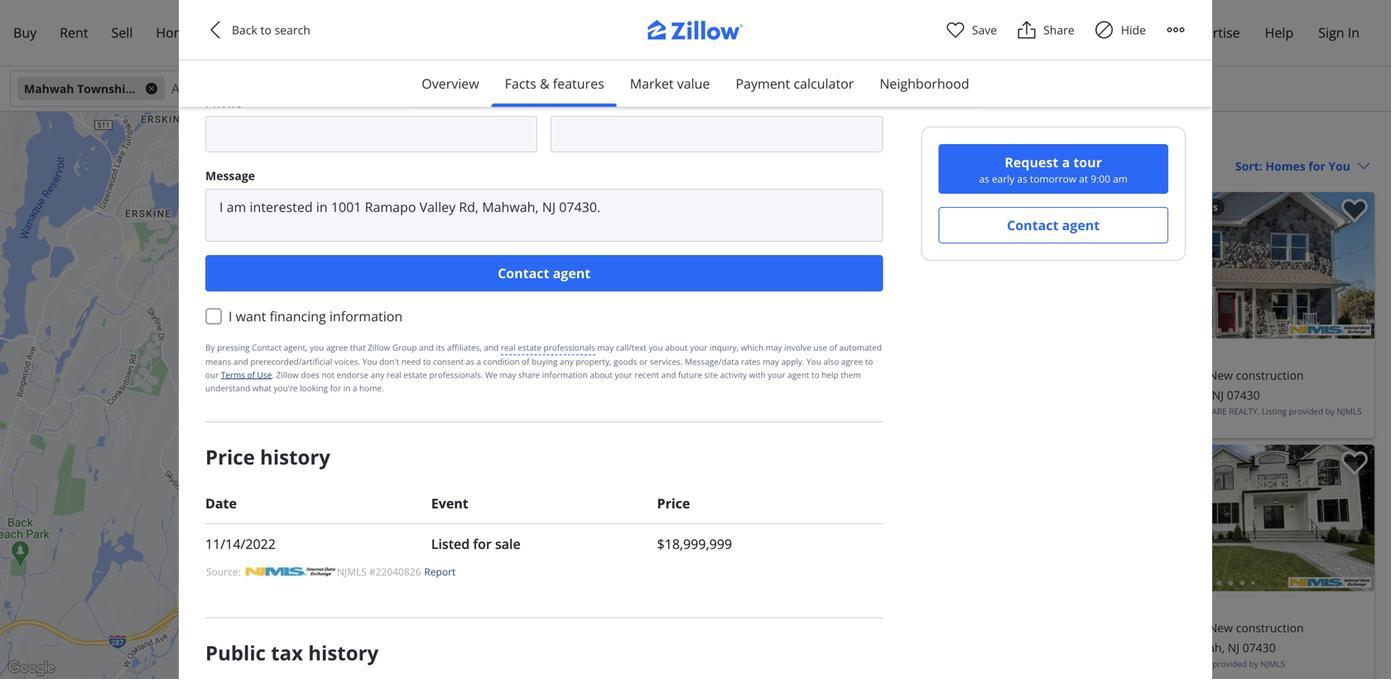 Task type: locate. For each thing, give the bounding box(es) containing it.
0 horizontal spatial any
[[371, 369, 385, 381]]

1 vertical spatial new
[[1210, 620, 1234, 636]]

. inside . listing provided by njmls
[[1062, 406, 1065, 417]]

name
[[205, 22, 240, 38]]

1 horizontal spatial any
[[560, 356, 574, 367]]

- new construction for 25 chestnut st, mahwah, nj 07430
[[1203, 620, 1305, 636]]

2 vertical spatial contact
[[252, 342, 282, 353]]

25
[[1091, 640, 1104, 656]]

and
[[419, 342, 434, 353], [484, 342, 499, 353], [234, 356, 248, 367], [662, 369, 676, 381]]

early
[[993, 172, 1015, 186]]

& inside main content
[[1057, 128, 1069, 150]]

0 horizontal spatial 399k link
[[582, 363, 615, 378]]

real inside . zillow does not endorse any real estate professionals. we may share information about your recent and future site activity with your agent to help them understand what you're looking for in a home.
[[387, 369, 402, 381]]

agree
[[326, 342, 348, 353], [842, 356, 864, 367]]

0 vertical spatial save this home image
[[1342, 199, 1369, 223]]

you up bds
[[807, 356, 822, 367]]

agent up the prerecorded/artificial
[[284, 342, 306, 353]]

new up 25 chestnut st, mahwah, nj 07430 link
[[1210, 620, 1234, 636]]

a down 590k link
[[477, 356, 481, 367]]

of left use
[[247, 369, 255, 381]]

1 vertical spatial 399k
[[588, 365, 609, 377]]

sell link
[[100, 14, 144, 52]]

499k link
[[464, 339, 497, 354]]

to left help
[[812, 369, 820, 381]]

2 units
[[473, 337, 501, 349]]

provided down 10
[[821, 419, 855, 430]]

to down 7.00m
[[423, 356, 431, 367]]

chevron left image left back
[[205, 20, 225, 40]]

mahwah down buy link in the top left of the page
[[24, 81, 74, 97]]

chevron left image inside property images, use arrow keys to navigate, image 1 of 43 group
[[1093, 256, 1113, 275]]

1 vertical spatial 6
[[1091, 387, 1098, 403]]

1 vertical spatial contact agent button
[[205, 255, 884, 292]]

township for mahwah township nj
[[77, 81, 133, 97]]

for
[[430, 335, 442, 343]]

may inside . zillow does not endorse any real estate professionals. we may share information about your recent and future site activity with your agent to help them understand what you're looking for in a home.
[[500, 369, 516, 381]]

0 vertical spatial by
[[1326, 406, 1336, 417]]

price up date on the bottom left
[[205, 444, 255, 470]]

listing right realty
[[1263, 406, 1288, 417]]

399k
[[697, 139, 718, 151], [588, 365, 609, 377]]

- for ave,
[[1203, 367, 1206, 383]]

2 horizontal spatial a
[[1063, 153, 1071, 171]]

a right in
[[353, 383, 357, 394]]

0 vertical spatial of
[[830, 342, 838, 353]]

a inside "may call/text you about your inquiry, which may involve use of automated means and prerecorded/artificial voices. you don't need to consent as a condition of buying any property, goods or services. message/data rates may apply. you also agree to our"
[[477, 356, 481, 367]]

mahwah inside main content
[[787, 128, 856, 150]]

for you 7.00m
[[421, 335, 456, 355]]

property images, use arrow keys to navigate, image 1 of 43 group
[[1085, 192, 1375, 343]]

township down neighborhood button
[[860, 128, 938, 150]]

history down you're
[[260, 444, 331, 470]]

1 vertical spatial about
[[590, 369, 613, 381]]

430k
[[590, 360, 611, 372]]

6 inside 6 hines ave, mahwah, nj 07430 keller williams village square realty . listing provided by njmls
[[1091, 387, 1098, 403]]

a inside request a tour as early as tomorrow at 9:00 am
[[1063, 153, 1071, 171]]

at
[[1080, 172, 1089, 186]]

history right tax
[[308, 640, 379, 666]]

map region
[[0, 76, 951, 679]]

contact
[[1008, 216, 1059, 234], [498, 264, 550, 282], [252, 342, 282, 353]]

more image
[[1167, 20, 1186, 40]]

chevron left image down video
[[795, 256, 815, 275]]

2 horizontal spatial provided
[[1290, 406, 1324, 417]]

& up request a tour as early as tomorrow at 9:00 am
[[1057, 128, 1069, 150]]

neighborhood
[[880, 75, 970, 92]]

15 mountain ave, mahwah, nj 07430 image
[[787, 445, 1078, 592]]

1 vertical spatial construction
[[1237, 620, 1305, 636]]

as down request
[[1018, 172, 1028, 186]]

chevron down image right email
[[593, 82, 606, 95]]

video
[[813, 200, 841, 214]]

agree inside "may call/text you about your inquiry, which may involve use of automated means and prerecorded/artificial voices. you don't need to consent as a condition of buying any property, goods or services. message/data rates may apply. you also agree to our"
[[842, 356, 864, 367]]

and inside . zillow does not endorse any real estate professionals. we may share information about your recent and future site activity with your agent to help them understand what you're looking for in a home.
[[662, 369, 676, 381]]

- new construction up '6 hines ave, mahwah, nj 07430' link
[[1203, 367, 1305, 383]]

may right which
[[766, 342, 783, 353]]

njmls inside . listing provided by njmls
[[869, 419, 894, 430]]

construction for 25 chestnut st, mahwah, nj 07430
[[1237, 620, 1305, 636]]

you right ,
[[310, 342, 324, 353]]

tax
[[271, 640, 303, 666]]

site
[[705, 369, 718, 381]]

township left remove tag image
[[77, 81, 133, 97]]

estate up buying
[[518, 342, 542, 353]]

home image
[[20, 87, 56, 123]]

&
[[540, 75, 550, 92], [1057, 128, 1069, 150]]

any down professionals
[[560, 356, 574, 367]]

remove
[[537, 134, 584, 150]]

2 save this home image from the top
[[1342, 452, 1369, 476]]

- new construction
[[1203, 367, 1305, 383], [1203, 620, 1305, 636]]

listing down 6 bds
[[794, 419, 819, 430]]

mahwah inside filters element
[[24, 81, 74, 97]]

zillow inside . zillow does not endorse any real estate professionals. we may share information about your recent and future site activity with your agent to help them understand what you're looking for in a home.
[[276, 369, 299, 381]]

1 vertical spatial 07430
[[1243, 640, 1277, 656]]

to inside . zillow does not endorse any real estate professionals. we may share information about your recent and future site activity with your agent to help them understand what you're looking for in a home.
[[812, 369, 820, 381]]

0 horizontal spatial chevron down image
[[822, 82, 835, 95]]

our
[[205, 369, 219, 381]]

njmls # 22040826
[[337, 565, 421, 579]]

1 horizontal spatial zillow
[[368, 342, 390, 353]]

as
[[980, 172, 990, 186], [1018, 172, 1028, 186], [466, 356, 475, 367]]

not
[[322, 369, 335, 381]]

1 horizontal spatial listing
[[1186, 659, 1211, 670]]

6 up keller
[[1091, 387, 1098, 403]]

1 horizontal spatial contact agent button
[[939, 207, 1169, 244]]

for left sale
[[473, 535, 492, 553]]

0 vertical spatial contact agent button
[[939, 207, 1169, 244]]

email
[[551, 95, 583, 110]]

7.00m
[[421, 342, 447, 355]]

1 horizontal spatial township
[[860, 128, 938, 150]]

of up share
[[522, 356, 530, 367]]

mahwah, inside 25 chestnut st, mahwah, nj 07430 . listing provided by njmls
[[1176, 640, 1226, 656]]

williams
[[1121, 406, 1160, 417]]

0 vertical spatial construction
[[1237, 367, 1305, 383]]

contact down tomorrow
[[1008, 216, 1059, 234]]

0 vertical spatial estate
[[518, 342, 542, 353]]

report button
[[425, 565, 456, 579]]

- up '6 hines ave, mahwah, nj 07430' link
[[1203, 367, 1206, 383]]

1 vertical spatial history
[[308, 640, 379, 666]]

0 horizontal spatial estate
[[404, 369, 427, 381]]

. down '6 hines ave, mahwah, nj 07430' link
[[1258, 406, 1260, 417]]

by inside . listing provided by njmls
[[858, 419, 867, 430]]

2 construction from the top
[[1237, 620, 1305, 636]]

1 horizontal spatial contact
[[498, 264, 550, 282]]

terms of use link
[[221, 369, 272, 381]]

nj right st,
[[1229, 640, 1240, 656]]

2 horizontal spatial by
[[1326, 406, 1336, 417]]

construction up realty
[[1237, 367, 1305, 383]]

- up 25 chestnut st, mahwah, nj 07430 . listing provided by njmls
[[1203, 620, 1206, 636]]

0 horizontal spatial information
[[330, 307, 403, 325]]

1 vertical spatial -
[[1203, 620, 1206, 636]]

0 vertical spatial any
[[560, 356, 574, 367]]

information down buying
[[542, 369, 588, 381]]

0 horizontal spatial township
[[77, 81, 133, 97]]

advertise
[[1183, 24, 1241, 41]]

. up you're
[[272, 369, 274, 381]]

1 vertical spatial chevron down image
[[1358, 159, 1371, 173]]

0 vertical spatial a
[[1063, 153, 1071, 171]]

& inside button
[[540, 75, 550, 92]]

may down condition
[[500, 369, 516, 381]]

filters element
[[0, 66, 1392, 112]]

provided down 25 chestnut st, mahwah, nj 07430 link
[[1213, 659, 1248, 670]]

. inside 25 chestnut st, mahwah, nj 07430 . listing provided by njmls
[[1182, 659, 1184, 670]]

6 for 6 bds
[[794, 367, 800, 383]]

1 horizontal spatial a
[[477, 356, 481, 367]]

2 new from the top
[[1210, 620, 1234, 636]]

1 new from the top
[[1210, 367, 1234, 383]]

property images, use arrow keys to navigate, image 1 of 45 group
[[787, 192, 1078, 343]]

new up '6 hines ave, mahwah, nj 07430' link
[[1210, 367, 1234, 383]]

0 horizontal spatial of
[[247, 369, 255, 381]]

6 hines ave, mahwah, nj 07430 link
[[1091, 385, 1369, 405]]

listing down 25 chestnut st, mahwah, nj 07430 link
[[1186, 659, 1211, 670]]

chevron down image left facts
[[437, 82, 451, 95]]

0 horizontal spatial &
[[540, 75, 550, 92]]

1 horizontal spatial about
[[666, 342, 688, 353]]

1 horizontal spatial chevron down image
[[593, 82, 606, 95]]

keller
[[1091, 406, 1119, 417]]

real
[[501, 342, 516, 353], [387, 369, 402, 381]]

1 chevron down image from the left
[[437, 82, 451, 95]]

as left early on the right top of the page
[[980, 172, 990, 186]]

6 down apply.
[[794, 367, 800, 383]]

Name text field
[[205, 43, 884, 79]]

. left keller
[[1062, 406, 1065, 417]]

back to search
[[232, 22, 311, 38]]

any inside "may call/text you about your inquiry, which may involve use of automated means and prerecorded/artificial voices. you don't need to consent as a condition of buying any property, goods or services. message/data rates may apply. you also agree to our"
[[560, 356, 574, 367]]

1 vertical spatial zillow
[[276, 369, 299, 381]]

0 vertical spatial township
[[77, 81, 133, 97]]

any
[[560, 356, 574, 367], [371, 369, 385, 381]]

0 vertical spatial information
[[330, 307, 403, 325]]

chevron right image
[[224, 166, 244, 186], [1050, 256, 1070, 275], [1347, 256, 1367, 275], [1347, 508, 1367, 528]]

overview button
[[409, 60, 493, 107]]

1 horizontal spatial mahwah
[[787, 128, 856, 150]]

calculator
[[794, 75, 855, 92]]

close to major highways
[[1098, 200, 1219, 214]]

1 vertical spatial any
[[371, 369, 385, 381]]

nj inside 6 hines ave, mahwah, nj 07430 keller williams village square realty . listing provided by njmls
[[1213, 387, 1225, 403]]

property images, use arrow keys to navigate, image 1 of 50 group
[[787, 445, 1078, 592], [1085, 445, 1375, 595]]

1 vertical spatial listing provided by njmls image
[[1289, 577, 1372, 588]]

1 vertical spatial - new construction
[[1203, 620, 1305, 636]]

0 horizontal spatial real
[[387, 369, 402, 381]]

provided inside . listing provided by njmls
[[821, 419, 855, 430]]

main content containing mahwah township nj real estate & homes for sale
[[771, 112, 1392, 679]]

agree up them
[[842, 356, 864, 367]]

you down that
[[363, 356, 377, 367]]

save this home image
[[1342, 199, 1369, 223], [1342, 452, 1369, 476]]

chevron right image inside property images, use arrow keys to navigate, image 1 of 45 group
[[1050, 256, 1070, 275]]

0 horizontal spatial provided
[[821, 419, 855, 430]]

we
[[486, 369, 498, 381]]

contact down message text field
[[498, 264, 550, 282]]

manage
[[1061, 24, 1111, 41]]

of right use in the bottom of the page
[[830, 342, 838, 353]]

sign in link
[[1308, 14, 1372, 52]]

price up "$18,999,999"
[[658, 495, 691, 512]]

chevron left image inside property images, use arrow keys to navigate, image 1 of 45 group
[[795, 256, 815, 275]]

units
[[480, 337, 501, 349]]

1 vertical spatial listing
[[794, 419, 819, 430]]

any up home. at bottom
[[371, 369, 385, 381]]

estate down need
[[404, 369, 427, 381]]

and inside "may call/text you about your inquiry, which may involve use of automated means and prerecorded/artificial voices. you don't need to consent as a condition of buying any property, goods or services. message/data rates may apply. you also agree to our"
[[234, 356, 248, 367]]

by inside 6 hines ave, mahwah, nj 07430 keller williams village square realty . listing provided by njmls
[[1326, 406, 1336, 417]]

0 horizontal spatial for
[[330, 383, 341, 394]]

you up services.
[[649, 342, 663, 353]]

activity
[[721, 369, 747, 381]]

1 - new construction from the top
[[1203, 367, 1305, 383]]

township inside main content
[[860, 128, 938, 150]]

0 vertical spatial -
[[1203, 367, 1206, 383]]

25 chestnut st, mahwah, nj 07430 link
[[1091, 638, 1369, 658]]

1 horizontal spatial by
[[1250, 659, 1259, 670]]

walkthrough
[[843, 200, 908, 214]]

about down new
[[590, 369, 613, 381]]

0 horizontal spatial zillow
[[276, 369, 299, 381]]

. down 25 chestnut st, mahwah, nj 07430 link
[[1182, 659, 1184, 670]]

mahwah for mahwah township nj real estate & homes for sale
[[787, 128, 856, 150]]

2 - new construction from the top
[[1203, 620, 1305, 636]]

Phone telephone field
[[205, 116, 538, 152]]

in
[[1349, 24, 1360, 41]]

your up message/data
[[690, 342, 708, 353]]

with
[[750, 369, 766, 381]]

nj down sell link
[[136, 81, 149, 97]]

affiliates,
[[447, 342, 482, 353]]

1 horizontal spatial you
[[807, 356, 822, 367]]

nj up square
[[1213, 387, 1225, 403]]

300k
[[559, 198, 580, 210]]

your right with
[[768, 369, 786, 381]]

0 horizontal spatial you
[[363, 356, 377, 367]]

1 horizontal spatial chevron left image
[[1093, 256, 1113, 275]]

save this home image for 6 hines ave, mahwah, nj 07430
[[1342, 199, 1369, 223]]

facts & features
[[505, 75, 605, 92]]

about up services.
[[666, 342, 688, 353]]

1 vertical spatial &
[[1057, 128, 1069, 150]]

as inside "may call/text you about your inquiry, which may involve use of automated means and prerecorded/artificial voices. you don't need to consent as a condition of buying any property, goods or services. message/data rates may apply. you also agree to our"
[[466, 356, 475, 367]]

1 vertical spatial save this home image
[[1342, 452, 1369, 476]]

- new construction up 25 chestnut st, mahwah, nj 07430 link
[[1203, 620, 1305, 636]]

contact agent button down message text field
[[205, 255, 884, 292]]

a inside . zillow does not endorse any real estate professionals. we may share information about your recent and future site activity with your agent to help them understand what you're looking for in a home.
[[353, 383, 357, 394]]

0 horizontal spatial chevron left image
[[205, 20, 225, 40]]

listing provided by njmls image
[[1289, 325, 1372, 336], [1289, 577, 1372, 588]]

chevron left image
[[205, 20, 225, 40], [795, 256, 815, 275]]

1 horizontal spatial estate
[[518, 342, 542, 353]]

2 vertical spatial provided
[[1213, 659, 1248, 670]]

contact up use
[[252, 342, 282, 353]]

to right the close
[[1127, 200, 1137, 214]]

1 vertical spatial contact
[[498, 264, 550, 282]]

1 horizontal spatial provided
[[1213, 659, 1248, 670]]

home loans link
[[144, 14, 245, 52]]

agent
[[1063, 216, 1101, 234], [553, 264, 591, 282], [284, 342, 306, 353], [788, 369, 810, 381]]

estate inside . zillow does not endorse any real estate professionals. we may share information about your recent and future site activity with your agent to help them understand what you're looking for in a home.
[[404, 369, 427, 381]]

provided right realty
[[1290, 406, 1324, 417]]

mahwah, for ave,
[[1160, 387, 1210, 403]]

mahwah,
[[1160, 387, 1210, 403], [1176, 640, 1226, 656]]

njmls inside 6 hines ave, mahwah, nj 07430 keller williams village square realty . listing provided by njmls
[[1338, 406, 1363, 417]]

contact agent button
[[939, 207, 1169, 244], [205, 255, 884, 292]]

1 save this home image from the top
[[1342, 199, 1369, 223]]

chevron left image
[[1093, 256, 1113, 275], [795, 508, 815, 528]]

0 vertical spatial for
[[330, 383, 341, 394]]

0 vertical spatial 6
[[794, 367, 800, 383]]

0 vertical spatial &
[[540, 75, 550, 92]]

mahwah, inside 6 hines ave, mahwah, nj 07430 keller williams village square realty . listing provided by njmls
[[1160, 387, 1210, 403]]

voices.
[[335, 356, 361, 367]]

0 horizontal spatial contact
[[252, 342, 282, 353]]

boundary
[[587, 134, 643, 150]]

. inside . zillow does not endorse any real estate professionals. we may share information about your recent and future site activity with your agent to help them understand what you're looking for in a home.
[[272, 369, 274, 381]]

information inside . zillow does not endorse any real estate professionals. we may share information about your recent and future site activity with your agent to help them understand what you're looking for in a home.
[[542, 369, 588, 381]]

does
[[301, 369, 320, 381]]

construction up 25 chestnut st, mahwah, nj 07430 link
[[1237, 620, 1305, 636]]

2 vertical spatial a
[[353, 383, 357, 394]]

0 horizontal spatial chevron down image
[[437, 82, 451, 95]]

590k
[[471, 341, 492, 354]]

real down don't at the left bottom
[[387, 369, 402, 381]]

1 horizontal spatial real
[[501, 342, 516, 353]]

0 vertical spatial about
[[666, 342, 688, 353]]

2 - from the top
[[1203, 620, 1206, 636]]

rentals
[[1114, 24, 1160, 41]]

chestnut
[[1107, 640, 1156, 656]]

0 horizontal spatial mahwah
[[24, 81, 74, 97]]

main navigation
[[0, 0, 1392, 273]]

. inside 6 hines ave, mahwah, nj 07430 keller williams village square realty . listing provided by njmls
[[1258, 406, 1260, 417]]

looking
[[300, 383, 328, 394]]

as down affiliates,
[[466, 356, 475, 367]]

chevron down image
[[822, 82, 835, 95], [1358, 159, 1371, 173]]

6 for 6 hines ave, mahwah, nj 07430 keller williams village square realty . listing provided by njmls
[[1091, 387, 1098, 403]]

mahwah, up village
[[1160, 387, 1210, 403]]

1 vertical spatial information
[[542, 369, 588, 381]]

zillow up don't at the left bottom
[[368, 342, 390, 353]]

439k link
[[739, 288, 771, 303]]

2 horizontal spatial listing
[[1263, 406, 1288, 417]]

price history
[[205, 444, 331, 470]]

chevron left image inside property images, use arrow keys to navigate, image 1 of 50 group
[[795, 508, 815, 528]]

contact agent button down tomorrow
[[939, 207, 1169, 244]]

information up that
[[330, 307, 403, 325]]

07430 inside 6 hines ave, mahwah, nj 07430 keller williams village square realty . listing provided by njmls
[[1228, 387, 1261, 403]]

0 horizontal spatial as
[[466, 356, 475, 367]]

6 hines ave, mahwah, nj 07430 image
[[1085, 192, 1375, 339]]

1 vertical spatial estate
[[404, 369, 427, 381]]

0 vertical spatial price
[[205, 444, 255, 470]]

619k
[[463, 339, 484, 352], [468, 340, 490, 353]]

1 horizontal spatial you
[[649, 342, 663, 353]]

buying
[[532, 356, 558, 367]]

0 vertical spatial mahwah
[[24, 81, 74, 97]]

your down goods
[[615, 369, 633, 381]]

1 horizontal spatial for
[[473, 535, 492, 553]]

may up with
[[763, 356, 780, 367]]

contact agent down tomorrow
[[1008, 216, 1101, 234]]

1 vertical spatial a
[[477, 356, 481, 367]]

- for st,
[[1203, 620, 1206, 636]]

mahwah down the calculator on the top of the page
[[787, 128, 856, 150]]

1 vertical spatial mahwah
[[787, 128, 856, 150]]

township inside filters element
[[77, 81, 133, 97]]

mahwah, right st,
[[1176, 640, 1226, 656]]

contact agent down message text field
[[498, 264, 591, 282]]

a up tomorrow
[[1063, 153, 1071, 171]]

0 vertical spatial chevron left image
[[1093, 256, 1113, 275]]

payment
[[736, 75, 791, 92]]

399k link
[[691, 137, 724, 152], [582, 363, 615, 378]]

zillow up you're
[[276, 369, 299, 381]]

agent down apply.
[[788, 369, 810, 381]]

1 listing provided by njmls image from the top
[[1289, 325, 1372, 336]]

for left in
[[330, 383, 341, 394]]

1 vertical spatial chevron left image
[[795, 256, 815, 275]]

rates
[[742, 356, 761, 367]]

07430 inside 25 chestnut st, mahwah, nj 07430 . listing provided by njmls
[[1243, 640, 1277, 656]]

financing
[[270, 307, 326, 325]]

.
[[272, 369, 274, 381], [1062, 406, 1065, 417], [1258, 406, 1260, 417], [1182, 659, 1184, 670]]

agree up voices.
[[326, 342, 348, 353]]

chevron left image for property images, use arrow keys to navigate, image 1 of 43 group on the right of the page
[[1093, 256, 1113, 275]]

to inside main content
[[1127, 200, 1137, 214]]

njmls inside 25 chestnut st, mahwah, nj 07430 . listing provided by njmls
[[1261, 659, 1286, 670]]

0 horizontal spatial chevron left image
[[795, 508, 815, 528]]

2 you from the left
[[649, 342, 663, 353]]

chevron down image
[[437, 82, 451, 95], [593, 82, 606, 95]]

1 vertical spatial contact agent
[[498, 264, 591, 282]]

realty
[[1230, 406, 1258, 417]]

which
[[741, 342, 764, 353]]

Email email field
[[551, 116, 884, 152]]

search
[[275, 22, 311, 38]]

link
[[737, 265, 776, 287]]

& right facts
[[540, 75, 550, 92]]

public tax history
[[205, 640, 379, 666]]

1 construction from the top
[[1237, 367, 1305, 383]]

real up condition
[[501, 342, 516, 353]]

1 horizontal spatial your
[[690, 342, 708, 353]]

0 vertical spatial mahwah,
[[1160, 387, 1210, 403]]

main content
[[771, 112, 1392, 679]]

1 - from the top
[[1203, 367, 1206, 383]]



Task type: vqa. For each thing, say whether or not it's contained in the screenshot.
Facts & features
yes



Task type: describe. For each thing, give the bounding box(es) containing it.
listing inside 6 hines ave, mahwah, nj 07430 keller williams village square realty . listing provided by njmls
[[1263, 406, 1288, 417]]

home.
[[360, 383, 384, 394]]

1 vertical spatial 399k link
[[582, 363, 615, 378]]

agent inside . zillow does not endorse any real estate professionals. we may share information about your recent and future site activity with your agent to help them understand what you're looking for in a home.
[[788, 369, 810, 381]]

home loans
[[156, 24, 234, 41]]

price for price
[[658, 495, 691, 512]]

listed for sale
[[431, 535, 521, 553]]

you inside "may call/text you about your inquiry, which may involve use of automated means and prerecorded/artificial voices. you don't need to consent as a condition of buying any property, goods or services. message/data rates may apply. you also agree to our"
[[649, 342, 663, 353]]

0 horizontal spatial contact agent
[[498, 264, 591, 282]]

buy
[[13, 24, 37, 41]]

. zillow does not endorse any real estate professionals. we may share information about your recent and future site activity with your agent to help them understand what you're looking for in a home.
[[205, 369, 862, 394]]

2 listing provided by njmls image from the top
[[1289, 577, 1372, 588]]

9:00
[[1091, 172, 1111, 186]]

save button
[[946, 20, 998, 40]]

mahwah for mahwah township nj
[[24, 81, 74, 97]]

save this home button for . listing provided by njmls
[[1329, 445, 1375, 491]]

save this home button for keller williams village square realty
[[1329, 192, 1375, 239]]

services.
[[650, 356, 683, 367]]

chevron left image for first property images, use arrow keys to navigate, image 1 of 50 group from the left
[[795, 508, 815, 528]]

I want financing information checkbox
[[205, 308, 222, 325]]

10 farmstead rd, mahwah, nj 07430 image
[[787, 192, 1078, 339]]

375k
[[575, 366, 597, 379]]

6 bds
[[794, 367, 823, 383]]

mahwah, for st,
[[1176, 640, 1226, 656]]

listing inside . listing provided by njmls
[[794, 419, 819, 430]]

about inside "may call/text you about your inquiry, which may involve use of automated means and prerecorded/artificial voices. you don't need to consent as a condition of buying any property, goods or services. message/data rates may apply. you also agree to our"
[[666, 342, 688, 353]]

1 horizontal spatial contact agent
[[1008, 216, 1101, 234]]

0 horizontal spatial contact agent button
[[205, 255, 884, 292]]

300k link
[[553, 197, 586, 212]]

what
[[253, 383, 272, 394]]

facts
[[505, 75, 537, 92]]

endorse
[[337, 369, 369, 381]]

you
[[444, 335, 456, 343]]

2 you from the left
[[807, 356, 822, 367]]

new for 25 chestnut st, mahwah, nj 07430
[[1210, 620, 1234, 636]]

highways
[[1172, 200, 1219, 214]]

07430 for 25 chestnut st, mahwah, nj 07430
[[1243, 640, 1277, 656]]

close
[[1098, 200, 1124, 214]]

925k
[[442, 338, 463, 350]]

0 horizontal spatial agree
[[326, 342, 348, 353]]

help link
[[1254, 14, 1306, 52]]

new 375k
[[575, 359, 606, 379]]

finder
[[296, 24, 333, 41]]

skip link list tab list
[[409, 60, 983, 108]]

to down "automated"
[[866, 356, 874, 367]]

rent
[[60, 24, 88, 41]]

new for 6 hines ave, mahwah, nj 07430
[[1210, 367, 1234, 383]]

agent
[[257, 24, 293, 41]]

pressing
[[217, 342, 250, 353]]

to right back
[[261, 22, 272, 38]]

involve
[[785, 342, 812, 353]]

price for price history
[[205, 444, 255, 470]]

that
[[350, 342, 366, 353]]

1 you from the left
[[310, 342, 324, 353]]

save this home button for $6,995,000
[[1032, 192, 1078, 239]]

back
[[232, 22, 258, 38]]

chevron down image inside filters element
[[822, 82, 835, 95]]

your inside "may call/text you about your inquiry, which may involve use of automated means and prerecorded/artificial voices. you don't need to consent as a condition of buying any property, goods or services. message/data rates may apply. you also agree to our"
[[690, 342, 708, 353]]

remove tag image
[[145, 82, 158, 95]]

save
[[973, 22, 998, 38]]

share
[[519, 369, 540, 381]]

township for mahwah township nj real estate & homes for sale
[[860, 128, 938, 150]]

715k link
[[730, 277, 770, 299]]

585k
[[459, 331, 481, 343]]

Message text field
[[205, 189, 884, 242]]

hines
[[1101, 387, 1131, 403]]

share image
[[1018, 20, 1037, 40]]

1 horizontal spatial chevron down image
[[1358, 159, 1371, 173]]

nj left real
[[942, 128, 960, 150]]

by pressing contact agent , you agree that zillow group and its affiliates, and real estate professionals
[[205, 342, 596, 353]]

1 property images, use arrow keys to navigate, image 1 of 50 group from the left
[[787, 445, 1078, 592]]

by inside 25 chestnut st, mahwah, nj 07430 . listing provided by njmls
[[1250, 659, 1259, 670]]

669k
[[626, 618, 647, 631]]

neighborhood button
[[867, 60, 983, 107]]

agent down the close
[[1063, 216, 1101, 234]]

sale
[[1164, 128, 1197, 150]]

chevron right image inside main navigation
[[224, 166, 244, 186]]

2 property images, use arrow keys to navigate, image 1 of 50 group from the left
[[1085, 445, 1375, 595]]

2 chevron down image from the left
[[593, 82, 606, 95]]

overview
[[422, 75, 479, 92]]

$825,000
[[794, 597, 865, 619]]

loans
[[197, 24, 234, 41]]

may up new
[[598, 342, 614, 353]]

property,
[[576, 356, 612, 367]]

25 chestnut st, mahwah, nj 07430 . listing provided by njmls
[[1091, 640, 1286, 670]]

construction for 6 hines ave, mahwah, nj 07430
[[1237, 367, 1305, 383]]

2
[[473, 337, 478, 349]]

2 horizontal spatial your
[[768, 369, 786, 381]]

google image
[[4, 658, 59, 679]]

features
[[553, 75, 605, 92]]

2 horizontal spatial as
[[1018, 172, 1028, 186]]

tour
[[1074, 153, 1103, 171]]

market value button
[[617, 60, 724, 107]]

save this home image for 25 chestnut st, mahwah, nj 07430
[[1342, 452, 1369, 476]]

heart image
[[946, 20, 966, 40]]

group
[[393, 342, 417, 353]]

0 vertical spatial contact
[[1008, 216, 1059, 234]]

event
[[431, 495, 469, 512]]

in
[[344, 383, 351, 394]]

goods
[[614, 356, 638, 367]]

#
[[369, 565, 376, 579]]

major
[[1140, 200, 1169, 214]]

715k
[[736, 286, 757, 298]]

mahwah township nj
[[24, 81, 149, 97]]

10 ba
[[836, 367, 865, 383]]

future
[[679, 369, 703, 381]]

automated
[[840, 342, 882, 353]]

provided inside 25 chestnut st, mahwah, nj 07430 . listing provided by njmls
[[1213, 659, 1248, 670]]

call/text
[[616, 342, 647, 353]]

1 horizontal spatial 399k
[[697, 139, 718, 151]]

0 vertical spatial chevron left image
[[205, 20, 225, 40]]

0 vertical spatial real
[[501, 342, 516, 353]]

any inside . zillow does not endorse any real estate professionals. we may share information about your recent and future site activity with your agent to help them understand what you're looking for in a home.
[[371, 369, 385, 381]]

0 horizontal spatial your
[[615, 369, 633, 381]]

07430 for 6 hines ave, mahwah, nj 07430
[[1228, 387, 1261, 403]]

mahwah township nj real estate & homes for sale
[[787, 128, 1197, 150]]

bds
[[803, 367, 823, 383]]

provided inside 6 hines ave, mahwah, nj 07430 keller williams village square realty . listing provided by njmls
[[1290, 406, 1324, 417]]

0 vertical spatial history
[[260, 444, 331, 470]]

means
[[205, 356, 231, 367]]

1 horizontal spatial as
[[980, 172, 990, 186]]

for inside . zillow does not endorse any real estate professionals. we may share information about your recent and future site activity with your agent to help them understand what you're looking for in a home.
[[330, 383, 341, 394]]

don't
[[380, 356, 400, 367]]

0 horizontal spatial 399k
[[588, 365, 609, 377]]

nj inside 25 chestnut st, mahwah, nj 07430 . listing provided by njmls
[[1229, 640, 1240, 656]]

- new construction for 6 hines ave, mahwah, nj 07430
[[1203, 367, 1305, 383]]

tomorrow
[[1031, 172, 1077, 186]]

sell
[[111, 24, 133, 41]]

use
[[814, 342, 828, 353]]

zillow logo image
[[630, 20, 762, 49]]

2 units link
[[454, 336, 507, 351]]

1 horizontal spatial of
[[522, 356, 530, 367]]

about inside . zillow does not endorse any real estate professionals. we may share information about your recent and future site activity with your agent to help them understand what you're looking for in a home.
[[590, 369, 613, 381]]

agent down message text field
[[553, 264, 591, 282]]

save this home image
[[1045, 199, 1071, 223]]

6 hines ave, mahwah, nj 07430 keller williams village square realty . listing provided by njmls
[[1091, 387, 1363, 417]]

25 chestnut st, mahwah, nj 07430 image
[[1085, 445, 1375, 592]]

,
[[306, 342, 308, 353]]

1 you from the left
[[363, 356, 377, 367]]

help
[[1266, 24, 1294, 41]]

hide image
[[1095, 20, 1115, 40]]

village
[[1162, 406, 1194, 417]]

$18,999,999
[[658, 535, 733, 553]]

payment calculator
[[736, 75, 855, 92]]

2 vertical spatial of
[[247, 369, 255, 381]]

terms
[[221, 369, 245, 381]]

you're
[[274, 383, 298, 394]]

estate
[[1003, 128, 1052, 150]]

1 horizontal spatial 399k link
[[691, 137, 724, 152]]

manage rentals
[[1061, 24, 1160, 41]]

sale
[[495, 535, 521, 553]]

nj inside filters element
[[136, 81, 149, 97]]

real estate professionals button
[[501, 341, 596, 355]]

value
[[678, 75, 710, 92]]

listing inside 25 chestnut st, mahwah, nj 07430 . listing provided by njmls
[[1186, 659, 1211, 670]]

825k
[[660, 143, 681, 156]]

manage rentals link
[[1050, 14, 1171, 52]]

sign
[[1319, 24, 1345, 41]]

inquiry,
[[710, 342, 739, 353]]



